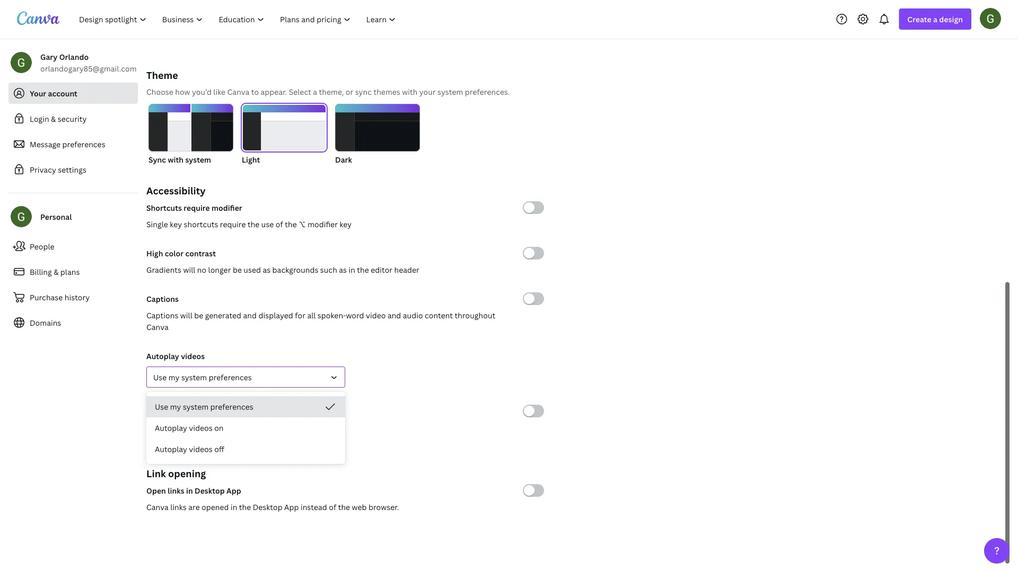 Task type: vqa. For each thing, say whether or not it's contained in the screenshot.
the graphics,
no



Task type: describe. For each thing, give the bounding box(es) containing it.
my inside 'button'
[[170, 402, 181, 412]]

0 horizontal spatial desktop
[[195, 486, 225, 496]]

shortcuts require modifier
[[146, 203, 242, 213]]

autoplay videos off button
[[146, 439, 345, 460]]

login & security
[[30, 114, 87, 124]]

such
[[320, 265, 337, 275]]

account
[[48, 88, 77, 98]]

links for are
[[170, 503, 187, 513]]

spoken-
[[318, 311, 346, 321]]

login
[[30, 114, 49, 124]]

time
[[278, 407, 294, 417]]

the left "⌥"
[[285, 219, 297, 229]]

my inside button
[[169, 373, 180, 383]]

theme,
[[319, 87, 344, 97]]

⌥
[[299, 219, 306, 229]]

to
[[251, 87, 259, 97]]

the left use
[[248, 219, 260, 229]]

select
[[289, 87, 311, 97]]

1 vertical spatial screen
[[159, 423, 183, 433]]

audio
[[403, 311, 423, 321]]

will for no
[[183, 265, 195, 275]]

& for login
[[51, 114, 56, 124]]

autoplay for autoplay videos on
[[155, 424, 187, 434]]

backgrounds
[[272, 265, 318, 275]]

appear.
[[261, 87, 287, 97]]

themes
[[374, 87, 400, 97]]

purchase
[[30, 293, 63, 303]]

autoplay videos on
[[155, 424, 224, 434]]

opening
[[168, 468, 206, 481]]

2 vertical spatial will
[[221, 423, 233, 433]]

web
[[352, 503, 367, 513]]

use my system preferences option
[[146, 397, 345, 418]]

preferences inside use my system preferences 'button'
[[210, 402, 253, 412]]

all
[[307, 311, 316, 321]]

privacy settings link
[[8, 159, 138, 180]]

Use my system preferences button
[[146, 367, 345, 388]]

2 key from the left
[[340, 219, 352, 229]]

list box containing use my system preferences
[[146, 397, 345, 460]]

system inside theme choose how you'd like canva to appear. select a theme, or sync themes with your system preferences.
[[438, 87, 463, 97]]

domains link
[[8, 312, 138, 334]]

color
[[165, 248, 184, 259]]

stay
[[235, 423, 250, 433]]

messages
[[184, 423, 219, 433]]

shortcuts
[[184, 219, 218, 229]]

header
[[394, 265, 420, 275]]

opened
[[202, 503, 229, 513]]

message preferences link
[[8, 134, 138, 155]]

autoplay videos on option
[[146, 418, 345, 439]]

your
[[30, 88, 46, 98]]

Dark button
[[335, 104, 420, 165]]

login & security link
[[8, 108, 138, 129]]

on
[[214, 424, 224, 434]]

captions for captions
[[146, 294, 179, 304]]

dismissing
[[302, 423, 339, 433]]

canva inside captions will be generated and displayed for all spoken-word video and audio content throughout canva
[[146, 322, 169, 332]]

0 horizontal spatial require
[[184, 203, 210, 213]]

links for in
[[168, 486, 184, 496]]

1 vertical spatial app
[[284, 503, 299, 513]]

displayed
[[259, 311, 293, 321]]

before
[[276, 423, 300, 433]]

1 as from the left
[[263, 265, 271, 275]]

0 vertical spatial screen
[[191, 407, 215, 417]]

orlandogary85@gmail.com
[[40, 63, 137, 73]]

autoplay videos off option
[[146, 439, 345, 460]]

high color contrast
[[146, 248, 216, 259]]

security
[[58, 114, 87, 124]]

autoplay videos off
[[155, 445, 224, 455]]

sync
[[355, 87, 372, 97]]

on
[[146, 423, 157, 433]]

plans
[[60, 267, 80, 277]]

captions will be generated and displayed for all spoken-word video and audio content throughout canva
[[146, 311, 496, 332]]

be inside captions will be generated and displayed for all spoken-word video and audio content throughout canva
[[194, 311, 203, 321]]

your account
[[30, 88, 77, 98]]

link
[[146, 468, 166, 481]]

people link
[[8, 236, 138, 257]]

use inside use my system preferences button
[[153, 373, 167, 383]]

canva links are opened in the desktop app instead of the web browser.
[[146, 503, 399, 513]]

gradients will no longer be used as backgrounds such as in the editor header
[[146, 265, 420, 275]]

1 horizontal spatial be
[[233, 265, 242, 275]]

billing & plans link
[[8, 261, 138, 283]]

1 key from the left
[[170, 219, 182, 229]]

0 vertical spatial of
[[276, 219, 283, 229]]

use inside use my system preferences 'button'
[[155, 402, 168, 412]]

autoplay videos
[[146, 351, 205, 361]]

accessibility
[[146, 184, 206, 197]]

history
[[65, 293, 90, 303]]

create
[[908, 14, 932, 24]]

billing
[[30, 267, 52, 277]]

for
[[295, 311, 305, 321]]

link opening
[[146, 468, 206, 481]]

will for be
[[180, 311, 192, 321]]

1 vertical spatial of
[[329, 503, 336, 513]]

shortcuts
[[146, 203, 182, 213]]

are
[[188, 503, 200, 513]]

autoplay for autoplay videos
[[146, 351, 179, 361]]

people
[[30, 242, 54, 252]]

0 horizontal spatial modifier
[[212, 203, 242, 213]]

message
[[30, 139, 61, 149]]

use my system preferences button
[[146, 397, 345, 418]]

with inside button
[[168, 155, 184, 165]]

& for billing
[[54, 267, 59, 277]]



Task type: locate. For each thing, give the bounding box(es) containing it.
0 horizontal spatial longer
[[208, 265, 231, 275]]

1 horizontal spatial app
[[284, 503, 299, 513]]

system inside 'button'
[[183, 402, 209, 412]]

0 vertical spatial require
[[184, 203, 210, 213]]

1 vertical spatial my
[[170, 402, 181, 412]]

key right the single
[[170, 219, 182, 229]]

choose
[[146, 87, 173, 97]]

app left instead
[[284, 503, 299, 513]]

longer right no
[[208, 265, 231, 275]]

in right such
[[349, 265, 355, 275]]

canva down the open
[[146, 503, 169, 513]]

0 horizontal spatial be
[[194, 311, 203, 321]]

preferences inside message preferences link
[[62, 139, 105, 149]]

& left plans
[[54, 267, 59, 277]]

will inside captions will be generated and displayed for all spoken-word video and audio content throughout canva
[[180, 311, 192, 321]]

preferences up stay
[[210, 402, 253, 412]]

open links in desktop app
[[146, 486, 241, 496]]

generated
[[205, 311, 241, 321]]

use my system preferences inside 'button'
[[155, 402, 253, 412]]

design
[[940, 14, 963, 24]]

0 vertical spatial my
[[169, 373, 180, 383]]

2 vertical spatial autoplay
[[155, 445, 187, 455]]

2 as from the left
[[339, 265, 347, 275]]

sync
[[149, 155, 166, 165]]

longer down display
[[252, 423, 274, 433]]

1 vertical spatial canva
[[146, 322, 169, 332]]

canva left to
[[227, 87, 250, 97]]

my
[[169, 373, 180, 383], [170, 402, 181, 412]]

desktop
[[195, 486, 225, 496], [253, 503, 283, 513]]

dark
[[335, 155, 352, 165]]

personal
[[40, 212, 72, 222]]

system inside button
[[185, 155, 211, 165]]

system up accessibility
[[185, 155, 211, 165]]

my up autoplay videos on at the left of page
[[170, 402, 181, 412]]

videos
[[181, 351, 205, 361], [189, 424, 213, 434], [189, 445, 213, 455]]

app
[[227, 486, 241, 496], [284, 503, 299, 513]]

2 and from the left
[[388, 311, 401, 321]]

list box
[[146, 397, 345, 460]]

and left displayed
[[243, 311, 257, 321]]

1 horizontal spatial with
[[402, 87, 418, 97]]

0 horizontal spatial app
[[227, 486, 241, 496]]

gary
[[40, 52, 57, 62]]

gary orlando image
[[980, 8, 1001, 29]]

with left your on the top of the page
[[402, 87, 418, 97]]

high
[[146, 248, 163, 259]]

1 vertical spatial will
[[180, 311, 192, 321]]

your account link
[[8, 83, 138, 104]]

require up shortcuts
[[184, 203, 210, 213]]

message preferences
[[30, 139, 105, 149]]

0 vertical spatial with
[[402, 87, 418, 97]]

1 vertical spatial use my system preferences
[[155, 402, 253, 412]]

0 vertical spatial preferences
[[62, 139, 105, 149]]

captions inside captions will be generated and displayed for all spoken-word video and audio content throughout canva
[[146, 311, 178, 321]]

with
[[402, 87, 418, 97], [168, 155, 184, 165]]

a left design
[[934, 14, 938, 24]]

captions down gradients at the left
[[146, 294, 179, 304]]

0 vertical spatial videos
[[181, 351, 205, 361]]

increase
[[146, 407, 177, 417]]

1 horizontal spatial in
[[231, 503, 237, 513]]

0 horizontal spatial with
[[168, 155, 184, 165]]

of right use
[[276, 219, 283, 229]]

1 vertical spatial use
[[155, 402, 168, 412]]

captions up autoplay videos
[[146, 311, 178, 321]]

captions
[[146, 294, 179, 304], [146, 311, 178, 321]]

domains
[[30, 318, 61, 328]]

like
[[213, 87, 225, 97]]

system right your on the top of the page
[[438, 87, 463, 97]]

use my system preferences down autoplay videos
[[153, 373, 252, 383]]

0 vertical spatial use
[[153, 373, 167, 383]]

0 vertical spatial autoplay
[[146, 351, 179, 361]]

create a design button
[[899, 8, 972, 30]]

1 vertical spatial preferences
[[209, 373, 252, 383]]

preferences.
[[465, 87, 510, 97]]

2 vertical spatial canva
[[146, 503, 169, 513]]

1 horizontal spatial and
[[388, 311, 401, 321]]

system
[[438, 87, 463, 97], [185, 155, 211, 165], [181, 373, 207, 383], [183, 402, 209, 412]]

0 vertical spatial canva
[[227, 87, 250, 97]]

use down autoplay videos
[[153, 373, 167, 383]]

Light button
[[242, 104, 327, 165]]

of right instead
[[329, 503, 336, 513]]

in up "are"
[[186, 486, 193, 496]]

on-
[[179, 407, 191, 417]]

settings
[[58, 165, 86, 175]]

modifier up single key shortcuts require the use of the ⌥ modifier key
[[212, 203, 242, 213]]

message
[[217, 407, 248, 417]]

screen down "increase" at the left bottom
[[159, 423, 183, 433]]

light
[[242, 155, 260, 165]]

1 vertical spatial be
[[194, 311, 203, 321]]

billing & plans
[[30, 267, 80, 277]]

orlando
[[59, 52, 89, 62]]

1 captions from the top
[[146, 294, 179, 304]]

0 horizontal spatial as
[[263, 265, 271, 275]]

a right select
[[313, 87, 317, 97]]

preferences inside use my system preferences button
[[209, 373, 252, 383]]

videos for autoplay videos off
[[189, 445, 213, 455]]

top level navigation element
[[72, 8, 405, 30]]

longer
[[208, 265, 231, 275], [252, 423, 274, 433]]

a inside theme choose how you'd like canva to appear. select a theme, or sync themes with your system preferences.
[[313, 87, 317, 97]]

will left stay
[[221, 423, 233, 433]]

autoplay videos on button
[[146, 418, 345, 439]]

0 vertical spatial modifier
[[212, 203, 242, 213]]

links down link opening on the bottom of page
[[168, 486, 184, 496]]

privacy
[[30, 165, 56, 175]]

use up on
[[155, 402, 168, 412]]

1 vertical spatial captions
[[146, 311, 178, 321]]

you'd
[[192, 87, 212, 97]]

your
[[419, 87, 436, 97]]

use
[[261, 219, 274, 229]]

canva
[[227, 87, 250, 97], [146, 322, 169, 332], [146, 503, 169, 513]]

0 vertical spatial desktop
[[195, 486, 225, 496]]

browser.
[[369, 503, 399, 513]]

gradients
[[146, 265, 181, 275]]

be
[[233, 265, 242, 275], [194, 311, 203, 321]]

be left generated
[[194, 311, 203, 321]]

the left editor
[[357, 265, 369, 275]]

require right shortcuts
[[220, 219, 246, 229]]

0 vertical spatial &
[[51, 114, 56, 124]]

videos for autoplay videos on
[[189, 424, 213, 434]]

1 vertical spatial a
[[313, 87, 317, 97]]

1 horizontal spatial modifier
[[308, 219, 338, 229]]

as right used
[[263, 265, 271, 275]]

app up opened
[[227, 486, 241, 496]]

1 vertical spatial videos
[[189, 424, 213, 434]]

desktop left instead
[[253, 503, 283, 513]]

key right "⌥"
[[340, 219, 352, 229]]

privacy settings
[[30, 165, 86, 175]]

theme choose how you'd like canva to appear. select a theme, or sync themes with your system preferences.
[[146, 69, 510, 97]]

contrast
[[185, 248, 216, 259]]

system down autoplay videos
[[181, 373, 207, 383]]

theme
[[146, 69, 178, 82]]

0 vertical spatial in
[[349, 265, 355, 275]]

2 vertical spatial videos
[[189, 445, 213, 455]]

0 vertical spatial longer
[[208, 265, 231, 275]]

purchase history link
[[8, 287, 138, 308]]

single
[[146, 219, 168, 229]]

1 vertical spatial require
[[220, 219, 246, 229]]

purchase history
[[30, 293, 90, 303]]

preferences
[[62, 139, 105, 149], [209, 373, 252, 383], [210, 402, 253, 412]]

single key shortcuts require the use of the ⌥ modifier key
[[146, 219, 352, 229]]

1 horizontal spatial require
[[220, 219, 246, 229]]

screen up messages
[[191, 407, 215, 417]]

0 horizontal spatial of
[[276, 219, 283, 229]]

1 horizontal spatial screen
[[191, 407, 215, 417]]

preferences up use my system preferences 'button'
[[209, 373, 252, 383]]

2 horizontal spatial in
[[349, 265, 355, 275]]

used
[[244, 265, 261, 275]]

canva inside theme choose how you'd like canva to appear. select a theme, or sync themes with your system preferences.
[[227, 87, 250, 97]]

1 vertical spatial longer
[[252, 423, 274, 433]]

off
[[214, 445, 224, 455]]

0 horizontal spatial screen
[[159, 423, 183, 433]]

key
[[170, 219, 182, 229], [340, 219, 352, 229]]

0 vertical spatial links
[[168, 486, 184, 496]]

increase on-screen message display time
[[146, 407, 294, 417]]

use my system preferences up messages
[[155, 402, 253, 412]]

1 horizontal spatial of
[[329, 503, 336, 513]]

with right sync
[[168, 155, 184, 165]]

1 vertical spatial autoplay
[[155, 424, 187, 434]]

0 vertical spatial be
[[233, 265, 242, 275]]

1 vertical spatial in
[[186, 486, 193, 496]]

1 horizontal spatial a
[[934, 14, 938, 24]]

& right login
[[51, 114, 56, 124]]

desktop up opened
[[195, 486, 225, 496]]

1 vertical spatial modifier
[[308, 219, 338, 229]]

1 horizontal spatial as
[[339, 265, 347, 275]]

a inside dropdown button
[[934, 14, 938, 24]]

system up messages
[[183, 402, 209, 412]]

1 horizontal spatial desktop
[[253, 503, 283, 513]]

2 vertical spatial preferences
[[210, 402, 253, 412]]

1 vertical spatial &
[[54, 267, 59, 277]]

and right video
[[388, 311, 401, 321]]

as right such
[[339, 265, 347, 275]]

create a design
[[908, 14, 963, 24]]

system inside button
[[181, 373, 207, 383]]

0 vertical spatial captions
[[146, 294, 179, 304]]

links left "are"
[[170, 503, 187, 513]]

videos for autoplay videos
[[181, 351, 205, 361]]

0 horizontal spatial in
[[186, 486, 193, 496]]

the left web
[[338, 503, 350, 513]]

throughout
[[455, 311, 496, 321]]

use
[[153, 373, 167, 383], [155, 402, 168, 412]]

word
[[346, 311, 364, 321]]

of
[[276, 219, 283, 229], [329, 503, 336, 513]]

open
[[146, 486, 166, 496]]

1 and from the left
[[243, 311, 257, 321]]

a
[[934, 14, 938, 24], [313, 87, 317, 97]]

autoplay for autoplay videos off
[[155, 445, 187, 455]]

and
[[243, 311, 257, 321], [388, 311, 401, 321]]

video
[[366, 311, 386, 321]]

editor
[[371, 265, 393, 275]]

0 vertical spatial will
[[183, 265, 195, 275]]

captions for captions will be generated and displayed for all spoken-word video and audio content throughout canva
[[146, 311, 178, 321]]

my down autoplay videos
[[169, 373, 180, 383]]

be left used
[[233, 265, 242, 275]]

preferences down login & security link
[[62, 139, 105, 149]]

0 horizontal spatial and
[[243, 311, 257, 321]]

with inside theme choose how you'd like canva to appear. select a theme, or sync themes with your system preferences.
[[402, 87, 418, 97]]

0 horizontal spatial a
[[313, 87, 317, 97]]

will left no
[[183, 265, 195, 275]]

1 horizontal spatial key
[[340, 219, 352, 229]]

sync with system
[[149, 155, 211, 165]]

1 horizontal spatial longer
[[252, 423, 274, 433]]

0 vertical spatial use my system preferences
[[153, 373, 252, 383]]

0 horizontal spatial key
[[170, 219, 182, 229]]

modifier right "⌥"
[[308, 219, 338, 229]]

0 vertical spatial app
[[227, 486, 241, 496]]

instead
[[301, 503, 327, 513]]

how
[[175, 87, 190, 97]]

2 vertical spatial in
[[231, 503, 237, 513]]

0 vertical spatial a
[[934, 14, 938, 24]]

use my system preferences inside button
[[153, 373, 252, 383]]

in right opened
[[231, 503, 237, 513]]

will left generated
[[180, 311, 192, 321]]

Sync with system button
[[149, 104, 233, 165]]

canva up autoplay videos
[[146, 322, 169, 332]]

the right opened
[[239, 503, 251, 513]]

on screen messages will stay longer before dismissing
[[146, 423, 339, 433]]

2 captions from the top
[[146, 311, 178, 321]]

1 vertical spatial links
[[170, 503, 187, 513]]

1 vertical spatial desktop
[[253, 503, 283, 513]]

1 vertical spatial with
[[168, 155, 184, 165]]

or
[[346, 87, 353, 97]]



